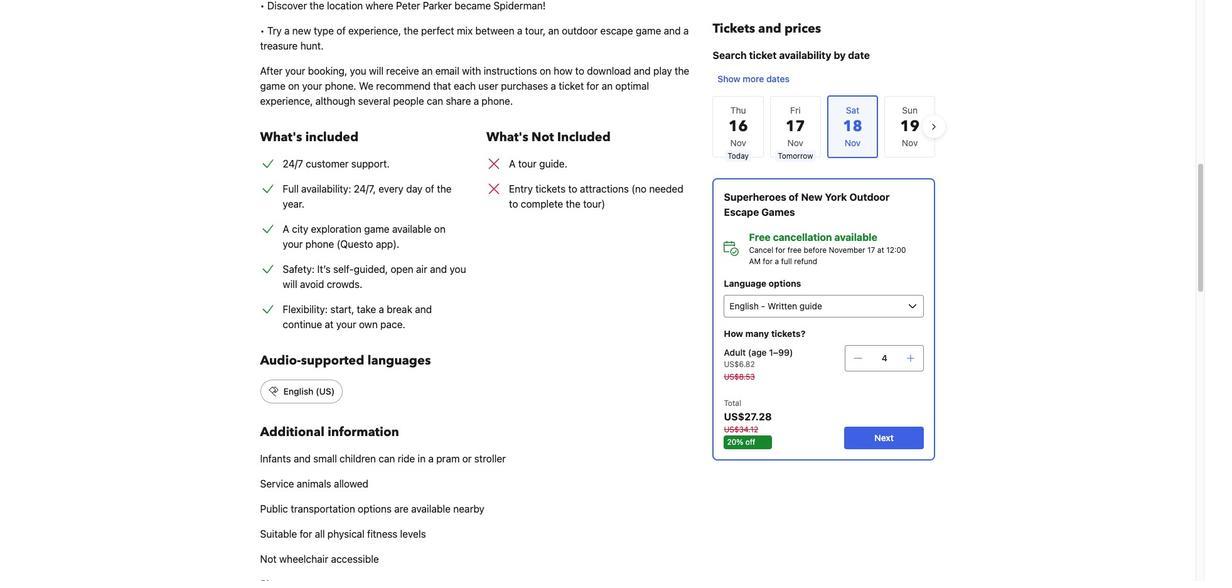 Task type: locate. For each thing, give the bounding box(es) containing it.
2 vertical spatial on
[[434, 224, 446, 235]]

outdoor
[[850, 191, 890, 203]]

0 horizontal spatial a
[[283, 224, 289, 235]]

• inside • try a new type of experience, the perfect mix between a tour, an outdoor escape game and a treasure hunt.
[[260, 25, 265, 36]]

1 vertical spatial to
[[568, 183, 578, 195]]

of right type
[[337, 25, 346, 36]]

of inside full availability: 24/7, every day of the year.
[[425, 183, 434, 195]]

to down entry
[[509, 198, 518, 210]]

experience, down where
[[348, 25, 401, 36]]

became
[[455, 0, 491, 11]]

1 horizontal spatial nov
[[788, 138, 804, 148]]

purchases
[[501, 80, 548, 92]]

can
[[427, 95, 443, 107], [379, 453, 395, 465]]

1 vertical spatial 17
[[868, 245, 876, 255]]

2 nov from the left
[[788, 138, 804, 148]]

at left 12:00 at the top right
[[878, 245, 885, 255]]

or
[[462, 453, 472, 465]]

the right play
[[675, 65, 690, 77]]

available up app).
[[392, 224, 432, 235]]

cancellation
[[773, 232, 832, 243]]

1 horizontal spatial not
[[532, 129, 554, 146]]

of inside • try a new type of experience, the perfect mix between a tour, an outdoor escape game and a treasure hunt.
[[337, 25, 346, 36]]

1 • from the top
[[260, 0, 265, 11]]

what's up 24/7
[[260, 129, 302, 146]]

0 vertical spatial ticket
[[749, 50, 777, 61]]

0 horizontal spatial at
[[325, 319, 334, 330]]

1 vertical spatial an
[[422, 65, 433, 77]]

0 vertical spatial options
[[769, 278, 801, 289]]

of left new
[[789, 191, 799, 203]]

you inside after your booking, you will receive an email with instructions on how to download and play the game on your phone. we recommend that each user purchases a ticket for an optimal experience, although several people can share a phone.
[[350, 65, 366, 77]]

for left all at the bottom of page
[[300, 529, 312, 540]]

of
[[337, 25, 346, 36], [425, 183, 434, 195], [789, 191, 799, 203]]

4
[[882, 353, 888, 364]]

thu 16 nov today
[[728, 105, 749, 161]]

dates
[[767, 73, 790, 84]]

nearby
[[453, 504, 485, 515]]

experience, inside • try a new type of experience, the perfect mix between a tour, an outdoor escape game and a treasure hunt.
[[348, 25, 401, 36]]

for
[[587, 80, 599, 92], [776, 245, 786, 255], [763, 257, 773, 266], [300, 529, 312, 540]]

20%
[[727, 438, 744, 447]]

• left try
[[260, 25, 265, 36]]

2 vertical spatial game
[[364, 224, 390, 235]]

fitness
[[367, 529, 398, 540]]

available up november
[[835, 232, 878, 243]]

0 horizontal spatial you
[[350, 65, 366, 77]]

user
[[479, 80, 498, 92]]

1 horizontal spatial a
[[509, 158, 516, 170]]

games
[[762, 207, 795, 218]]

1 vertical spatial at
[[325, 319, 334, 330]]

at
[[878, 245, 885, 255], [325, 319, 334, 330]]

1 vertical spatial not
[[260, 554, 277, 565]]

1 vertical spatial •
[[260, 25, 265, 36]]

game right escape
[[636, 25, 661, 36]]

0 vertical spatial •
[[260, 0, 265, 11]]

complete
[[521, 198, 563, 210]]

available right are
[[411, 504, 451, 515]]

0 vertical spatial can
[[427, 95, 443, 107]]

you inside safety: it's self-guided, open air and you will avoid crowds.
[[450, 264, 466, 275]]

region
[[703, 90, 946, 163]]

2 horizontal spatial nov
[[902, 138, 918, 148]]

infants and small children can ride in a pram or stroller
[[260, 453, 506, 465]]

small
[[313, 453, 337, 465]]

and up the optimal
[[634, 65, 651, 77]]

for up full
[[776, 245, 786, 255]]

phone.
[[325, 80, 356, 92], [482, 95, 513, 107]]

us$27.28
[[724, 411, 772, 423]]

parker
[[423, 0, 452, 11]]

show
[[718, 73, 741, 84]]

0 horizontal spatial experience,
[[260, 95, 313, 107]]

1 what's from the left
[[260, 129, 302, 146]]

suitable
[[260, 529, 297, 540]]

0 horizontal spatial not
[[260, 554, 277, 565]]

search
[[713, 50, 747, 61]]

and inside • try a new type of experience, the perfect mix between a tour, an outdoor escape game and a treasure hunt.
[[664, 25, 681, 36]]

sun
[[902, 105, 918, 116]]

to right how
[[575, 65, 585, 77]]

availability
[[779, 50, 832, 61]]

transportation
[[291, 504, 355, 515]]

spiderman!
[[494, 0, 546, 11]]

supported
[[301, 352, 364, 369]]

ticket down how
[[559, 80, 584, 92]]

not down suitable
[[260, 554, 277, 565]]

with
[[462, 65, 481, 77]]

1 horizontal spatial 17
[[868, 245, 876, 255]]

languages
[[368, 352, 431, 369]]

an inside • try a new type of experience, the perfect mix between a tour, an outdoor escape game and a treasure hunt.
[[548, 25, 559, 36]]

2 horizontal spatial of
[[789, 191, 799, 203]]

at down start,
[[325, 319, 334, 330]]

infants
[[260, 453, 291, 465]]

1 horizontal spatial an
[[548, 25, 559, 36]]

attractions
[[580, 183, 629, 195]]

show more dates button
[[713, 68, 795, 90]]

can left ride on the bottom left
[[379, 453, 395, 465]]

you up "we"
[[350, 65, 366, 77]]

can down the that
[[427, 95, 443, 107]]

2 what's from the left
[[487, 129, 529, 146]]

a tour guide.
[[509, 158, 568, 170]]

treasure
[[260, 40, 298, 51]]

every
[[379, 183, 404, 195]]

0 horizontal spatial of
[[337, 25, 346, 36]]

it's
[[317, 264, 331, 275]]

will up "we"
[[369, 65, 384, 77]]

can inside after your booking, you will receive an email with instructions on how to download and play the game on your phone. we recommend that each user purchases a ticket for an optimal experience, although several people can share a phone.
[[427, 95, 443, 107]]

the inside full availability: 24/7, every day of the year.
[[437, 183, 452, 195]]

continue
[[283, 319, 322, 330]]

0 horizontal spatial what's
[[260, 129, 302, 146]]

ticket
[[749, 50, 777, 61], [559, 80, 584, 92]]

experience, down after
[[260, 95, 313, 107]]

peter
[[396, 0, 420, 11]]

0 vertical spatial you
[[350, 65, 366, 77]]

17 down fri
[[786, 116, 805, 137]]

to right tickets
[[568, 183, 578, 195]]

0 horizontal spatial 17
[[786, 116, 805, 137]]

am
[[749, 257, 761, 266]]

physical
[[328, 529, 365, 540]]

and
[[759, 20, 782, 37], [664, 25, 681, 36], [634, 65, 651, 77], [430, 264, 447, 275], [415, 304, 432, 315], [294, 453, 311, 465]]

the right "day"
[[437, 183, 452, 195]]

a left full
[[775, 257, 779, 266]]

and up play
[[664, 25, 681, 36]]

(age
[[748, 347, 767, 358]]

0 horizontal spatial an
[[422, 65, 433, 77]]

game up app).
[[364, 224, 390, 235]]

0 vertical spatial a
[[509, 158, 516, 170]]

you right the air
[[450, 264, 466, 275]]

available inside a city exploration game available on your phone (questo app).
[[392, 224, 432, 235]]

tomorrow
[[778, 151, 813, 161]]

the left tour)
[[566, 198, 581, 210]]

0 horizontal spatial on
[[288, 80, 300, 92]]

1–99)
[[769, 347, 793, 358]]

1 vertical spatial options
[[358, 504, 392, 515]]

show more dates
[[718, 73, 790, 84]]

options up fitness
[[358, 504, 392, 515]]

1 horizontal spatial of
[[425, 183, 434, 195]]

2 horizontal spatial an
[[602, 80, 613, 92]]

2 • from the top
[[260, 25, 265, 36]]

your down start,
[[336, 319, 356, 330]]

0 horizontal spatial game
[[260, 80, 286, 92]]

1 vertical spatial will
[[283, 279, 297, 290]]

your down city
[[283, 239, 303, 250]]

an left email
[[422, 65, 433, 77]]

1 vertical spatial a
[[283, 224, 289, 235]]

1 horizontal spatial can
[[427, 95, 443, 107]]

1 vertical spatial phone.
[[482, 95, 513, 107]]

1 vertical spatial ticket
[[559, 80, 584, 92]]

3 nov from the left
[[902, 138, 918, 148]]

what's for what's included
[[260, 129, 302, 146]]

1 nov from the left
[[731, 138, 747, 148]]

of right "day"
[[425, 183, 434, 195]]

phone. up although
[[325, 80, 356, 92]]

of for day
[[425, 183, 434, 195]]

city
[[292, 224, 308, 235]]

a left the tour
[[509, 158, 516, 170]]

17 right november
[[868, 245, 876, 255]]

what's for what's not included
[[487, 129, 529, 146]]

1 vertical spatial experience,
[[260, 95, 313, 107]]

a left city
[[283, 224, 289, 235]]

full
[[781, 257, 792, 266]]

0 horizontal spatial nov
[[731, 138, 747, 148]]

a for a city exploration game available on your phone (questo app).
[[283, 224, 289, 235]]

nov up tomorrow
[[788, 138, 804, 148]]

suitable for all physical fitness levels
[[260, 529, 426, 540]]

a inside a city exploration game available on your phone (questo app).
[[283, 224, 289, 235]]

for down download
[[587, 80, 599, 92]]

0 horizontal spatial ticket
[[559, 80, 584, 92]]

1 vertical spatial on
[[288, 80, 300, 92]]

2 vertical spatial an
[[602, 80, 613, 92]]

and right the air
[[430, 264, 447, 275]]

0 vertical spatial to
[[575, 65, 585, 77]]

0 vertical spatial at
[[878, 245, 885, 255]]

an down download
[[602, 80, 613, 92]]

safety:
[[283, 264, 315, 275]]

0 vertical spatial experience,
[[348, 25, 401, 36]]

open
[[391, 264, 414, 275]]

1 horizontal spatial at
[[878, 245, 885, 255]]

the inside the entry tickets to attractions (no needed to complete the tour)
[[566, 198, 581, 210]]

support.
[[351, 158, 390, 170]]

2 horizontal spatial on
[[540, 65, 551, 77]]

in
[[418, 453, 426, 465]]

and right break
[[415, 304, 432, 315]]

an right tour,
[[548, 25, 559, 36]]

1 horizontal spatial experience,
[[348, 25, 401, 36]]

sun 19 nov
[[900, 105, 920, 148]]

0 vertical spatial not
[[532, 129, 554, 146]]

and inside flexibility: start, take a break and continue at your own pace.
[[415, 304, 432, 315]]

ticket up show more dates
[[749, 50, 777, 61]]

1 vertical spatial you
[[450, 264, 466, 275]]

available for on
[[392, 224, 432, 235]]

1 horizontal spatial you
[[450, 264, 466, 275]]

0 vertical spatial will
[[369, 65, 384, 77]]

not up a tour guide.
[[532, 129, 554, 146]]

what's up the tour
[[487, 129, 529, 146]]

app).
[[376, 239, 400, 250]]

animals
[[297, 478, 331, 490]]

nov inside thu 16 nov today
[[731, 138, 747, 148]]

1 vertical spatial can
[[379, 453, 395, 465]]

1 horizontal spatial will
[[369, 65, 384, 77]]

tickets
[[536, 183, 566, 195]]

phone. down user
[[482, 95, 513, 107]]

a right share
[[474, 95, 479, 107]]

what's
[[260, 129, 302, 146], [487, 129, 529, 146]]

nov down 19
[[902, 138, 918, 148]]

the down peter
[[404, 25, 419, 36]]

• left discover
[[260, 0, 265, 11]]

download
[[587, 65, 631, 77]]

safety: it's self-guided, open air and you will avoid crowds.
[[283, 264, 466, 290]]

1 horizontal spatial on
[[434, 224, 446, 235]]

superheroes
[[724, 191, 787, 203]]

0 vertical spatial an
[[548, 25, 559, 36]]

2 horizontal spatial game
[[636, 25, 661, 36]]

will down safety:
[[283, 279, 297, 290]]

0 vertical spatial 17
[[786, 116, 805, 137]]

0 vertical spatial game
[[636, 25, 661, 36]]

flexibility: start, take a break and continue at your own pace.
[[283, 304, 432, 330]]

free
[[749, 232, 771, 243]]

by
[[834, 50, 846, 61]]

1 horizontal spatial phone.
[[482, 95, 513, 107]]

0 horizontal spatial will
[[283, 279, 297, 290]]

options down full
[[769, 278, 801, 289]]

a right take
[[379, 304, 384, 315]]

will inside safety: it's self-guided, open air and you will avoid crowds.
[[283, 279, 297, 290]]

tour
[[518, 158, 537, 170]]

a
[[509, 158, 516, 170], [283, 224, 289, 235]]

nov inside sun 19 nov
[[902, 138, 918, 148]]

and inside after your booking, you will receive an email with instructions on how to download and play the game on your phone. we recommend that each user purchases a ticket for an optimal experience, although several people can share a phone.
[[634, 65, 651, 77]]

0 horizontal spatial phone.
[[325, 80, 356, 92]]

thu
[[731, 105, 746, 116]]

a left tickets
[[684, 25, 689, 36]]

location
[[327, 0, 363, 11]]

game down after
[[260, 80, 286, 92]]

1 vertical spatial game
[[260, 80, 286, 92]]

how
[[724, 328, 743, 339]]

day
[[406, 183, 423, 195]]

1 horizontal spatial what's
[[487, 129, 529, 146]]

full
[[283, 183, 299, 195]]

nov inside fri 17 nov tomorrow
[[788, 138, 804, 148]]

(questo
[[337, 239, 373, 250]]

the inside after your booking, you will receive an email with instructions on how to download and play the game on your phone. we recommend that each user purchases a ticket for an optimal experience, although several people can share a phone.
[[675, 65, 690, 77]]

at inside flexibility: start, take a break and continue at your own pace.
[[325, 319, 334, 330]]

1 horizontal spatial game
[[364, 224, 390, 235]]

0 horizontal spatial options
[[358, 504, 392, 515]]

nov up today
[[731, 138, 747, 148]]

0 vertical spatial phone.
[[325, 80, 356, 92]]

options
[[769, 278, 801, 289], [358, 504, 392, 515]]



Task type: vqa. For each thing, say whether or not it's contained in the screenshot.
you
yes



Task type: describe. For each thing, give the bounding box(es) containing it.
nov for 17
[[788, 138, 804, 148]]

free
[[788, 245, 802, 255]]

accessible
[[331, 554, 379, 565]]

new
[[292, 25, 311, 36]]

the inside • try a new type of experience, the perfect mix between a tour, an outdoor escape game and a treasure hunt.
[[404, 25, 419, 36]]

are
[[394, 504, 409, 515]]

stroller
[[474, 453, 506, 465]]

17 inside fri 17 nov tomorrow
[[786, 116, 805, 137]]

a left tour,
[[517, 25, 523, 36]]

date
[[848, 50, 870, 61]]

try
[[267, 25, 282, 36]]

of for type
[[337, 25, 346, 36]]

information
[[328, 424, 399, 441]]

that
[[433, 80, 451, 92]]

outdoor
[[562, 25, 598, 36]]

24/7
[[283, 158, 303, 170]]

tour,
[[525, 25, 546, 36]]

many
[[746, 328, 769, 339]]

16
[[729, 116, 748, 137]]

york
[[825, 191, 847, 203]]

levels
[[400, 529, 426, 540]]

escape
[[601, 25, 633, 36]]

guide.
[[539, 158, 568, 170]]

0 horizontal spatial can
[[379, 453, 395, 465]]

a down how
[[551, 80, 556, 92]]

allowed
[[334, 478, 369, 490]]

• discover the location where peter parker became spiderman!
[[260, 0, 546, 11]]

how many tickets?
[[724, 328, 806, 339]]

game inside • try a new type of experience, the perfect mix between a tour, an outdoor escape game and a treasure hunt.
[[636, 25, 661, 36]]

mix
[[457, 25, 473, 36]]

phone
[[306, 239, 334, 250]]

share
[[446, 95, 471, 107]]

2 vertical spatial to
[[509, 198, 518, 210]]

what's not included
[[487, 129, 611, 146]]

wheelchair
[[279, 554, 328, 565]]

next button
[[844, 427, 925, 450]]

of inside superheroes of new york outdoor escape games
[[789, 191, 799, 203]]

nov for 16
[[731, 138, 747, 148]]

not wheelchair accessible
[[260, 554, 379, 565]]

a right try
[[284, 25, 290, 36]]

children
[[340, 453, 376, 465]]

a right the in
[[428, 453, 434, 465]]

game inside after your booking, you will receive an email with instructions on how to download and play the game on your phone. we recommend that each user purchases a ticket for an optimal experience, although several people can share a phone.
[[260, 80, 286, 92]]

november
[[829, 245, 866, 255]]

ride
[[398, 453, 415, 465]]

your inside a city exploration game available on your phone (questo app).
[[283, 239, 303, 250]]

17 inside free cancellation available cancel for free before november 17 at 12:00 am for a full refund
[[868, 245, 876, 255]]

a for a tour guide.
[[509, 158, 516, 170]]

pram
[[436, 453, 460, 465]]

receive
[[386, 65, 419, 77]]

19
[[900, 116, 920, 137]]

experience, inside after your booking, you will receive an email with instructions on how to download and play the game on your phone. we recommend that each user purchases a ticket for an optimal experience, although several people can share a phone.
[[260, 95, 313, 107]]

for inside after your booking, you will receive an email with instructions on how to download and play the game on your phone. we recommend that each user purchases a ticket for an optimal experience, although several people can share a phone.
[[587, 80, 599, 92]]

24/7,
[[354, 183, 376, 195]]

tickets
[[713, 20, 755, 37]]

exploration
[[311, 224, 362, 235]]

game inside a city exploration game available on your phone (questo app).
[[364, 224, 390, 235]]

additional information
[[260, 424, 399, 441]]

a inside flexibility: start, take a break and continue at your own pace.
[[379, 304, 384, 315]]

and left small
[[294, 453, 311, 465]]

us$8.53
[[724, 372, 755, 382]]

for right am
[[763, 257, 773, 266]]

service animals allowed
[[260, 478, 369, 490]]

where
[[366, 0, 394, 11]]

• try a new type of experience, the perfect mix between a tour, an outdoor escape game and a treasure hunt.
[[260, 25, 689, 51]]

us$34.12
[[724, 425, 759, 434]]

discover
[[267, 0, 307, 11]]

us$6.82
[[724, 360, 755, 369]]

all
[[315, 529, 325, 540]]

start,
[[330, 304, 354, 315]]

english (us)
[[283, 386, 335, 397]]

tickets?
[[771, 328, 806, 339]]

available inside free cancellation available cancel for free before november 17 at 12:00 am for a full refund
[[835, 232, 878, 243]]

will inside after your booking, you will receive an email with instructions on how to download and play the game on your phone. we recommend that each user purchases a ticket for an optimal experience, although several people can share a phone.
[[369, 65, 384, 77]]

your right after
[[285, 65, 305, 77]]

region containing 16
[[703, 90, 946, 163]]

and inside safety: it's self-guided, open air and you will avoid crowds.
[[430, 264, 447, 275]]

0 vertical spatial on
[[540, 65, 551, 77]]

public transportation options are available nearby
[[260, 504, 485, 515]]

own
[[359, 319, 378, 330]]

on inside a city exploration game available on your phone (questo app).
[[434, 224, 446, 235]]

tour)
[[583, 198, 605, 210]]

12:00
[[887, 245, 906, 255]]

avoid
[[300, 279, 324, 290]]

recommend
[[376, 80, 431, 92]]

type
[[314, 25, 334, 36]]

what's included
[[260, 129, 359, 146]]

search ticket availability by date
[[713, 50, 870, 61]]

customer
[[306, 158, 349, 170]]

your inside flexibility: start, take a break and continue at your own pace.
[[336, 319, 356, 330]]

ticket inside after your booking, you will receive an email with instructions on how to download and play the game on your phone. we recommend that each user purchases a ticket for an optimal experience, although several people can share a phone.
[[559, 80, 584, 92]]

cancel
[[749, 245, 774, 255]]

take
[[357, 304, 376, 315]]

• for • discover the location where peter parker became spiderman!
[[260, 0, 265, 11]]

between
[[475, 25, 515, 36]]

available for nearby
[[411, 504, 451, 515]]

free cancellation available cancel for free before november 17 at 12:00 am for a full refund
[[749, 232, 906, 266]]

full availability: 24/7, every day of the year.
[[283, 183, 452, 210]]

entry
[[509, 183, 533, 195]]

more
[[743, 73, 764, 84]]

availability:
[[301, 183, 351, 195]]

a inside free cancellation available cancel for free before november 17 at 12:00 am for a full refund
[[775, 257, 779, 266]]

air
[[416, 264, 428, 275]]

flexibility:
[[283, 304, 328, 315]]

1 horizontal spatial options
[[769, 278, 801, 289]]

the up type
[[310, 0, 324, 11]]

we
[[359, 80, 374, 92]]

tickets and prices
[[713, 20, 821, 37]]

superheroes of new york outdoor escape games
[[724, 191, 890, 218]]

off
[[746, 438, 756, 447]]

to inside after your booking, you will receive an email with instructions on how to download and play the game on your phone. we recommend that each user purchases a ticket for an optimal experience, although several people can share a phone.
[[575, 65, 585, 77]]

perfect
[[421, 25, 454, 36]]

and left prices
[[759, 20, 782, 37]]

at inside free cancellation available cancel for free before november 17 at 12:00 am for a full refund
[[878, 245, 885, 255]]

play
[[654, 65, 672, 77]]

• for • try a new type of experience, the perfect mix between a tour, an outdoor escape game and a treasure hunt.
[[260, 25, 265, 36]]

1 horizontal spatial ticket
[[749, 50, 777, 61]]

audio-
[[260, 352, 301, 369]]

fri
[[791, 105, 801, 116]]

several
[[358, 95, 391, 107]]

your down booking, on the top
[[302, 80, 322, 92]]



